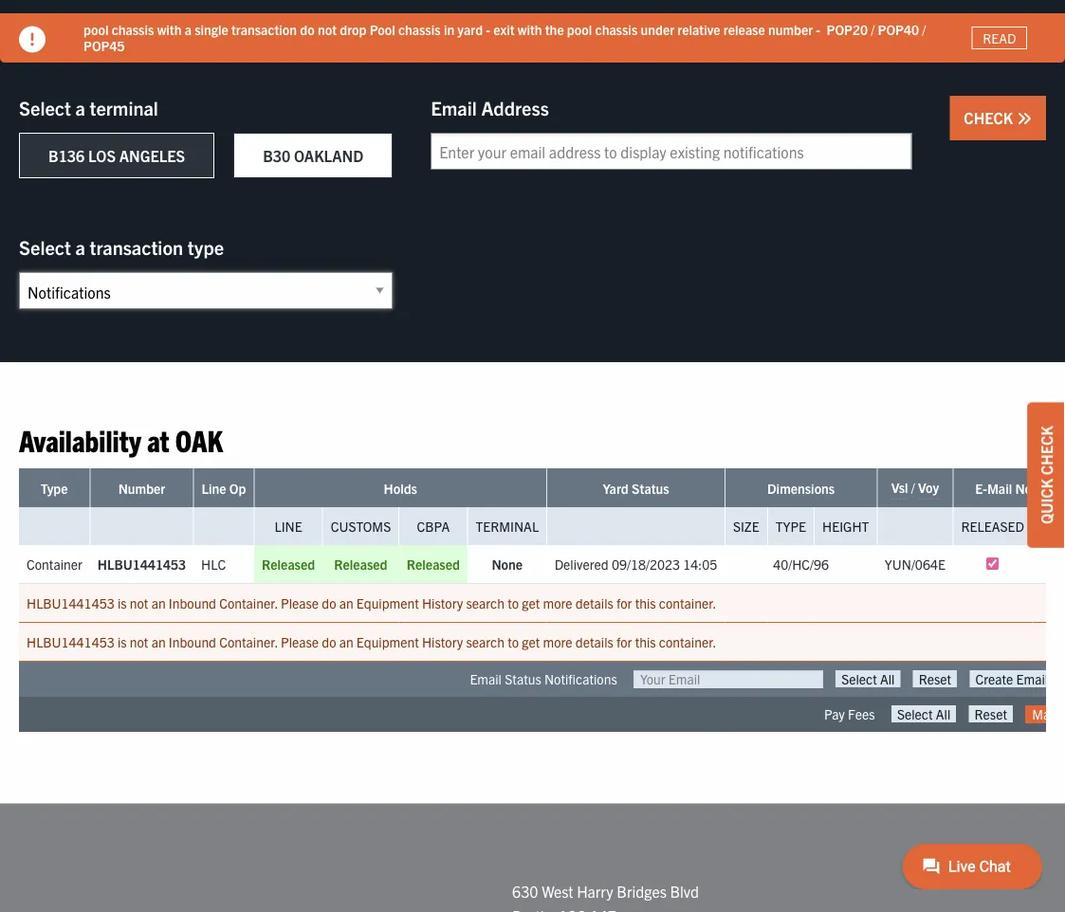 Task type: locate. For each thing, give the bounding box(es) containing it.
released
[[962, 518, 1025, 535], [262, 556, 315, 573], [334, 556, 388, 573], [407, 556, 460, 573]]

2 history from the top
[[422, 634, 463, 651]]

None button
[[836, 671, 901, 688], [914, 671, 958, 688], [970, 671, 1066, 688], [892, 706, 957, 723], [969, 706, 1013, 723], [836, 671, 901, 688], [914, 671, 958, 688], [970, 671, 1066, 688], [892, 706, 957, 723], [969, 706, 1013, 723]]

blvd
[[671, 883, 699, 902]]

status right yard
[[632, 480, 670, 497]]

1 horizontal spatial -
[[816, 22, 821, 39]]

0 horizontal spatial /
[[871, 22, 875, 39]]

0 vertical spatial hlbu1441453
[[98, 556, 186, 573]]

is
[[118, 595, 127, 612], [118, 634, 127, 651]]

1 vertical spatial do
[[322, 595, 336, 612]]

0 vertical spatial to
[[508, 595, 519, 612]]

/ right "pop40"
[[923, 22, 927, 39]]

details up notifications at the bottom right of page
[[576, 634, 614, 651]]

west
[[542, 883, 574, 902]]

1 hlbu1441453 is not an inbound container. please do an equipment history search to get more details for this container. from the top
[[27, 595, 717, 612]]

1 vertical spatial history
[[422, 634, 463, 651]]

1 horizontal spatial line
[[275, 518, 302, 535]]

2 hlbu1441453 is not an inbound container. please do an equipment history search to get more details for this container. from the top
[[27, 634, 717, 651]]

to up email status notifications
[[508, 634, 519, 651]]

0 vertical spatial history
[[422, 595, 463, 612]]

get
[[522, 595, 540, 612], [522, 634, 540, 651]]

make
[[1033, 706, 1064, 723]]

0 vertical spatial for
[[617, 595, 632, 612]]

history
[[422, 595, 463, 612], [422, 634, 463, 651]]

0 vertical spatial email
[[431, 96, 477, 120]]

1 more from the top
[[543, 595, 573, 612]]

released right hlc
[[262, 556, 315, 573]]

type down availability
[[41, 480, 68, 497]]

630 west harry bridges blvd
[[512, 883, 699, 902]]

0 horizontal spatial transaction
[[90, 235, 183, 259]]

1 vertical spatial for
[[617, 634, 632, 651]]

email for email status notifications
[[470, 671, 502, 688]]

1 vertical spatial is
[[118, 634, 127, 651]]

0 vertical spatial check
[[965, 109, 1017, 128]]

1 vertical spatial email
[[470, 671, 502, 688]]

0 vertical spatial more
[[543, 595, 573, 612]]

2 please from the top
[[281, 634, 319, 651]]

status
[[632, 480, 670, 497], [505, 671, 542, 688]]

2 to from the top
[[508, 634, 519, 651]]

1 vertical spatial type
[[776, 518, 807, 535]]

the
[[545, 22, 564, 39]]

release
[[724, 22, 766, 39]]

email status notifications
[[470, 671, 618, 688]]

details
[[576, 595, 614, 612], [576, 634, 614, 651]]

1 horizontal spatial check
[[1037, 426, 1056, 476]]

a down b136
[[75, 235, 85, 259]]

0 vertical spatial hlbu1441453 is not an inbound container. please do an equipment history search to get more details for this container.
[[27, 595, 717, 612]]

pool
[[84, 22, 109, 39], [567, 22, 592, 39]]

get up email status notifications
[[522, 634, 540, 651]]

2 horizontal spatial /
[[923, 22, 927, 39]]

2 select from the top
[[19, 235, 71, 259]]

0 vertical spatial search
[[466, 595, 505, 612]]

line left customs on the left bottom
[[275, 518, 302, 535]]

height
[[823, 518, 870, 535]]

1 vertical spatial equipment
[[357, 634, 419, 651]]

availability at oak
[[19, 422, 223, 459]]

2 for from the top
[[617, 634, 632, 651]]

search
[[466, 595, 505, 612], [466, 634, 505, 651]]

09/18/2023
[[612, 556, 681, 573]]

line
[[202, 480, 226, 497], [275, 518, 302, 535]]

at
[[147, 422, 169, 459]]

1 horizontal spatial type
[[776, 518, 807, 535]]

1 vertical spatial get
[[522, 634, 540, 651]]

b30
[[263, 147, 291, 166]]

status for yard
[[632, 480, 670, 497]]

-
[[486, 22, 491, 39], [816, 22, 821, 39]]

select up b136
[[19, 96, 71, 120]]

Your Email email field
[[634, 671, 824, 689]]

pop40
[[878, 22, 920, 39]]

email for email address
[[431, 96, 477, 120]]

1 vertical spatial status
[[505, 671, 542, 688]]

check down read 'link'
[[965, 109, 1017, 128]]

chassis up terminal
[[112, 22, 154, 39]]

0 vertical spatial do
[[300, 22, 315, 39]]

search down the none
[[466, 595, 505, 612]]

solid image
[[19, 27, 46, 53]]

quick check link
[[1028, 403, 1066, 548]]

0 horizontal spatial type
[[41, 480, 68, 497]]

bridges
[[617, 883, 667, 902]]

1 horizontal spatial transaction
[[232, 22, 297, 39]]

1 container. from the top
[[219, 595, 278, 612]]

0 vertical spatial transaction
[[232, 22, 297, 39]]

2 vertical spatial a
[[75, 235, 85, 259]]

0 horizontal spatial line
[[202, 480, 226, 497]]

0 vertical spatial type
[[41, 480, 68, 497]]

equipment
[[357, 595, 419, 612], [357, 634, 419, 651]]

1 vertical spatial to
[[508, 634, 519, 651]]

container. up your email email field
[[659, 634, 717, 651]]

fees
[[848, 706, 876, 723]]

0 vertical spatial equipment
[[357, 595, 419, 612]]

2 more from the top
[[543, 634, 573, 651]]

get down the none
[[522, 595, 540, 612]]

check inside button
[[965, 109, 1017, 128]]

pay
[[825, 706, 845, 723]]

None checkbox
[[987, 558, 999, 570]]

released down cbpa
[[407, 556, 460, 573]]

line for line
[[275, 518, 302, 535]]

e-mail notificat
[[976, 480, 1066, 497]]

transaction
[[232, 22, 297, 39], [90, 235, 183, 259]]

type
[[41, 480, 68, 497], [776, 518, 807, 535]]

yard
[[603, 480, 629, 497]]

1 select from the top
[[19, 96, 71, 120]]

email
[[431, 96, 477, 120], [470, 671, 502, 688]]

/
[[871, 22, 875, 39], [923, 22, 927, 39], [912, 479, 916, 496]]

1 vertical spatial more
[[543, 634, 573, 651]]

1 chassis from the left
[[112, 22, 154, 39]]

2 vertical spatial hlbu1441453
[[27, 634, 115, 651]]

2 container. from the top
[[219, 634, 278, 651]]

line left op
[[202, 480, 226, 497]]

check up notificat
[[1037, 426, 1056, 476]]

dimensions
[[768, 480, 835, 497]]

1 - from the left
[[486, 22, 491, 39]]

0 vertical spatial line
[[202, 480, 226, 497]]

for up notifications at the bottom right of page
[[617, 634, 632, 651]]

pool right solid image
[[84, 22, 109, 39]]

oak
[[175, 422, 223, 459]]

details down delivered
[[576, 595, 614, 612]]

container. down 14:05
[[659, 595, 717, 612]]

line op
[[202, 480, 246, 497]]

solid image
[[1017, 112, 1033, 127]]

0 vertical spatial is
[[118, 595, 127, 612]]

transaction left type
[[90, 235, 183, 259]]

to down the none
[[508, 595, 519, 612]]

with
[[157, 22, 182, 39], [518, 22, 542, 39]]

not
[[318, 22, 337, 39], [130, 595, 148, 612], [130, 634, 148, 651]]

a
[[185, 22, 192, 39], [75, 96, 85, 120], [75, 235, 85, 259]]

for
[[617, 595, 632, 612], [617, 634, 632, 651]]

please
[[281, 595, 319, 612], [281, 634, 319, 651]]

check
[[965, 109, 1017, 128], [1037, 426, 1056, 476]]

0 vertical spatial get
[[522, 595, 540, 612]]

- right number
[[816, 22, 821, 39]]

0 horizontal spatial -
[[486, 22, 491, 39]]

1 horizontal spatial with
[[518, 22, 542, 39]]

1 vertical spatial select
[[19, 235, 71, 259]]

released down 'mail'
[[962, 518, 1025, 535]]

type down dimensions
[[776, 518, 807, 535]]

hlbu1441453 is not an inbound container. please do an equipment history search to get more details for this container.
[[27, 595, 717, 612], [27, 634, 717, 651]]

0 vertical spatial container.
[[659, 595, 717, 612]]

email address
[[431, 96, 549, 120]]

0 horizontal spatial status
[[505, 671, 542, 688]]

0 vertical spatial status
[[632, 480, 670, 497]]

with left the in the right top of the page
[[518, 22, 542, 39]]

1 horizontal spatial pool
[[567, 22, 592, 39]]

inbound
[[169, 595, 216, 612], [169, 634, 216, 651]]

to
[[508, 595, 519, 612], [508, 634, 519, 651]]

holds
[[384, 480, 418, 497]]

delivered 09/18/2023 14:05
[[555, 556, 718, 573]]

chassis left in
[[398, 22, 441, 39]]

do
[[300, 22, 315, 39], [322, 595, 336, 612], [322, 634, 336, 651]]

/ right vsl
[[912, 479, 916, 496]]

1 vertical spatial container.
[[659, 634, 717, 651]]

1 horizontal spatial chassis
[[398, 22, 441, 39]]

b136 los angeles
[[48, 147, 185, 166]]

make link
[[1026, 706, 1066, 724]]

make 
[[1033, 706, 1066, 723]]

0 vertical spatial details
[[576, 595, 614, 612]]

1 to from the top
[[508, 595, 519, 612]]

more up email status notifications
[[543, 634, 573, 651]]

select for select a transaction type
[[19, 235, 71, 259]]

1 vertical spatial hlbu1441453 is not an inbound container. please do an equipment history search to get more details for this container.
[[27, 634, 717, 651]]

released down customs on the left bottom
[[334, 556, 388, 573]]

select a transaction type
[[19, 235, 224, 259]]

a left single
[[185, 22, 192, 39]]

- left 'exit'
[[486, 22, 491, 39]]

2 horizontal spatial chassis
[[596, 22, 638, 39]]

1 vertical spatial please
[[281, 634, 319, 651]]

search up email status notifications
[[466, 634, 505, 651]]

in
[[444, 22, 455, 39]]

a left terminal
[[75, 96, 85, 120]]

select
[[19, 96, 71, 120], [19, 235, 71, 259]]

0 horizontal spatial check
[[965, 109, 1017, 128]]

1 vertical spatial line
[[275, 518, 302, 535]]

1 vertical spatial this
[[636, 634, 656, 651]]

chassis left under
[[596, 22, 638, 39]]

container.
[[659, 595, 717, 612], [659, 634, 717, 651]]

0 vertical spatial container.
[[219, 595, 278, 612]]

0 horizontal spatial pool
[[84, 22, 109, 39]]

1 vertical spatial a
[[75, 96, 85, 120]]

an
[[152, 595, 166, 612], [339, 595, 354, 612], [152, 634, 166, 651], [339, 634, 354, 651]]

pool right the in the right top of the page
[[567, 22, 592, 39]]

with left single
[[157, 22, 182, 39]]

630
[[512, 883, 539, 902]]

e-
[[976, 480, 988, 497]]

0 horizontal spatial chassis
[[112, 22, 154, 39]]

select down b136
[[19, 235, 71, 259]]

this
[[636, 595, 656, 612], [636, 634, 656, 651]]

status left notifications at the bottom right of page
[[505, 671, 542, 688]]

line for line op
[[202, 480, 226, 497]]

container.
[[219, 595, 278, 612], [219, 634, 278, 651]]

1 vertical spatial transaction
[[90, 235, 183, 259]]

number
[[769, 22, 813, 39]]

for down delivered 09/18/2023 14:05
[[617, 595, 632, 612]]

0 vertical spatial please
[[281, 595, 319, 612]]

chassis
[[112, 22, 154, 39], [398, 22, 441, 39], [596, 22, 638, 39]]

0 vertical spatial select
[[19, 96, 71, 120]]

1 vertical spatial search
[[466, 634, 505, 651]]

container
[[27, 556, 82, 573]]

transaction right single
[[232, 22, 297, 39]]

0 horizontal spatial with
[[157, 22, 182, 39]]

0 vertical spatial a
[[185, 22, 192, 39]]

0 vertical spatial inbound
[[169, 595, 216, 612]]

hlbu1441453
[[98, 556, 186, 573], [27, 595, 115, 612], [27, 634, 115, 651]]

1 vertical spatial container.
[[219, 634, 278, 651]]

not inside pool chassis with a single transaction  do not drop pool chassis in yard -  exit with the pool chassis under relative release number -  pop20 / pop40 / pop45
[[318, 22, 337, 39]]

/ right pop20
[[871, 22, 875, 39]]

out
[[1041, 518, 1066, 535]]

more down delivered
[[543, 595, 573, 612]]

1 vertical spatial details
[[576, 634, 614, 651]]

1 horizontal spatial status
[[632, 480, 670, 497]]

availability
[[19, 422, 141, 459]]

1 vertical spatial inbound
[[169, 634, 216, 651]]

0 vertical spatial this
[[636, 595, 656, 612]]

size
[[733, 518, 760, 535]]

1 for from the top
[[617, 595, 632, 612]]

0 vertical spatial not
[[318, 22, 337, 39]]



Task type: vqa. For each thing, say whether or not it's contained in the screenshot.
rightmost "-"
yes



Task type: describe. For each thing, give the bounding box(es) containing it.
quick
[[1037, 479, 1056, 525]]

1 get from the top
[[522, 595, 540, 612]]

pop45
[[84, 37, 125, 55]]

1 horizontal spatial /
[[912, 479, 916, 496]]

quick check
[[1037, 426, 1056, 525]]

read
[[983, 30, 1017, 47]]

terminal
[[90, 96, 158, 120]]

single
[[195, 22, 229, 39]]

1 container. from the top
[[659, 595, 717, 612]]

transaction inside pool chassis with a single transaction  do not drop pool chassis in yard -  exit with the pool chassis under relative release number -  pop20 / pop40 / pop45
[[232, 22, 297, 39]]

2 vertical spatial do
[[322, 634, 336, 651]]

1 vertical spatial hlbu1441453
[[27, 595, 115, 612]]

pool chassis with a single transaction  do not drop pool chassis in yard -  exit with the pool chassis under relative release number -  pop20 / pop40 / pop45
[[84, 22, 927, 55]]

a for transaction
[[75, 235, 85, 259]]

2 equipment from the top
[[357, 634, 419, 651]]

pop20
[[827, 22, 868, 39]]

a for terminal
[[75, 96, 85, 120]]

Email Address email field
[[431, 133, 912, 170]]

customs
[[331, 518, 391, 535]]

2 this from the top
[[636, 634, 656, 651]]

2 details from the top
[[576, 634, 614, 651]]

1 please from the top
[[281, 595, 319, 612]]

yard status
[[603, 480, 670, 497]]

voy
[[919, 479, 940, 496]]

check button
[[950, 96, 1047, 141]]

2 search from the top
[[466, 634, 505, 651]]

2 - from the left
[[816, 22, 821, 39]]

address
[[482, 96, 549, 120]]

2 is from the top
[[118, 634, 127, 651]]

pay fees
[[825, 706, 876, 723]]

1 pool from the left
[[84, 22, 109, 39]]

under
[[641, 22, 675, 39]]

yun/064e
[[885, 556, 946, 573]]

read link
[[972, 27, 1028, 50]]

number
[[118, 480, 165, 497]]

2 get from the top
[[522, 634, 540, 651]]

type
[[188, 235, 224, 259]]

2 pool from the left
[[567, 22, 592, 39]]

notificat
[[1016, 480, 1066, 497]]

1 vertical spatial check
[[1037, 426, 1056, 476]]

hlc
[[201, 556, 226, 573]]

pool
[[370, 22, 395, 39]]

2 inbound from the top
[[169, 634, 216, 651]]

2 container. from the top
[[659, 634, 717, 651]]

exit
[[494, 22, 515, 39]]

drop
[[340, 22, 367, 39]]

a inside pool chassis with a single transaction  do not drop pool chassis in yard -  exit with the pool chassis under relative release number -  pop20 / pop40 / pop45
[[185, 22, 192, 39]]

relative
[[678, 22, 721, 39]]

select a terminal
[[19, 96, 158, 120]]

yard
[[458, 22, 483, 39]]

1 with from the left
[[157, 22, 182, 39]]

do inside pool chassis with a single transaction  do not drop pool chassis in yard -  exit with the pool chassis under relative release number -  pop20 / pop40 / pop45
[[300, 22, 315, 39]]

op
[[229, 480, 246, 497]]

vsl
[[892, 479, 909, 496]]

b136
[[48, 147, 85, 166]]

delivered
[[555, 556, 609, 573]]

3 chassis from the left
[[596, 22, 638, 39]]

1 details from the top
[[576, 595, 614, 612]]

harry
[[577, 883, 614, 902]]

los
[[88, 147, 116, 166]]

2 vertical spatial not
[[130, 634, 148, 651]]

b30 oakland
[[263, 147, 364, 166]]

630 west harry bridges blvd footer
[[0, 805, 1066, 913]]

1 is from the top
[[118, 595, 127, 612]]

14:05
[[684, 556, 718, 573]]

notifications
[[545, 671, 618, 688]]

cbpa
[[417, 518, 450, 535]]

40/hc/96
[[774, 556, 830, 573]]

mail
[[988, 480, 1013, 497]]

1 history from the top
[[422, 595, 463, 612]]

2 with from the left
[[518, 22, 542, 39]]

select for select a terminal
[[19, 96, 71, 120]]

status for email
[[505, 671, 542, 688]]

1 search from the top
[[466, 595, 505, 612]]

1 inbound from the top
[[169, 595, 216, 612]]

2 chassis from the left
[[398, 22, 441, 39]]

vsl / voy
[[892, 479, 940, 496]]

terminal
[[476, 518, 539, 535]]

1 equipment from the top
[[357, 595, 419, 612]]

1 this from the top
[[636, 595, 656, 612]]

1 vertical spatial not
[[130, 595, 148, 612]]

none
[[492, 556, 523, 573]]

oakland
[[294, 147, 364, 166]]

angeles
[[119, 147, 185, 166]]



